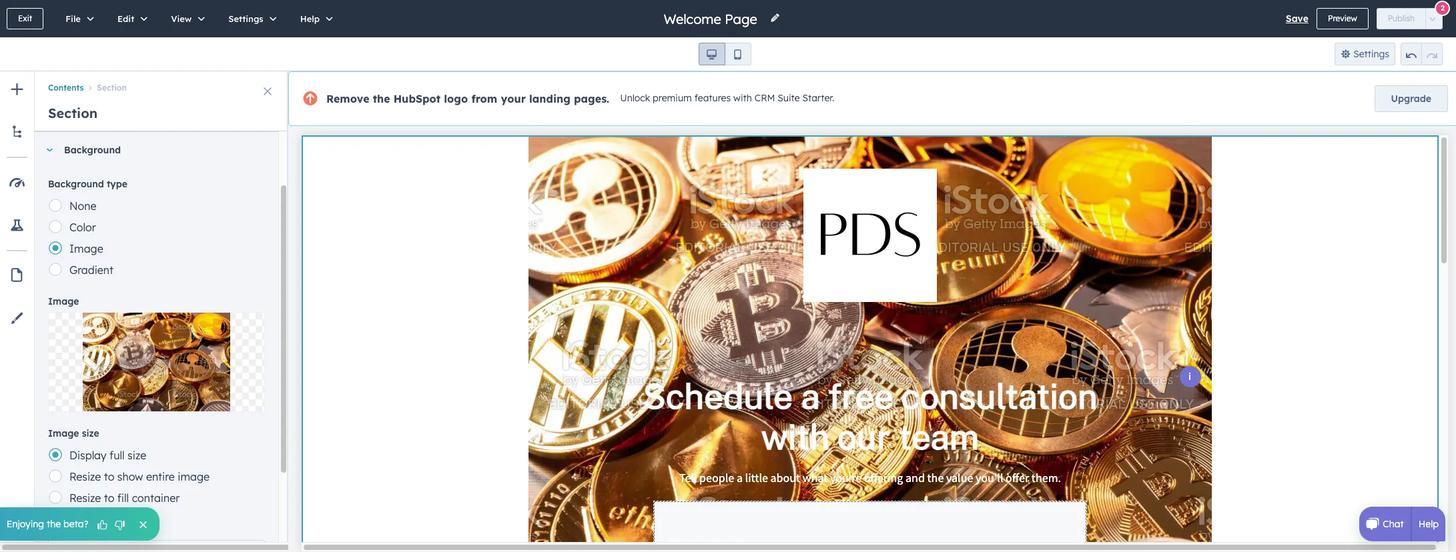 Task type: describe. For each thing, give the bounding box(es) containing it.
hubspot
[[394, 92, 441, 105]]

resize for resize to show entire image
[[69, 471, 101, 484]]

unlock premium features with crm suite starter.
[[620, 92, 834, 104]]

publish
[[1388, 13, 1415, 23]]

replace
[[139, 356, 174, 368]]

resize for resize to fill container
[[69, 492, 101, 505]]

edit
[[117, 13, 134, 24]]

background button
[[35, 132, 265, 168]]

unlock
[[620, 92, 650, 104]]

container
[[132, 492, 180, 505]]

crm
[[755, 92, 775, 104]]

chat
[[1383, 519, 1404, 531]]

upgrade link
[[1375, 85, 1448, 112]]

image down color
[[69, 242, 103, 256]]

upgrade
[[1391, 93, 1432, 105]]

edit button
[[103, 0, 157, 37]]

remove
[[326, 92, 369, 105]]

1 vertical spatial size
[[128, 449, 146, 463]]

the for beta?
[[47, 519, 61, 531]]

background for background type
[[48, 178, 104, 190]]

none
[[69, 200, 96, 213]]

navigation containing contents
[[35, 71, 288, 95]]

image
[[178, 471, 210, 484]]

remove the hubspot logo from your landing pages.
[[326, 92, 610, 105]]

exit link
[[7, 8, 44, 29]]

starter.
[[803, 92, 834, 104]]

color
[[69, 221, 96, 234]]

background for background
[[64, 144, 121, 156]]

view
[[171, 13, 192, 24]]

with
[[734, 92, 752, 104]]

close image
[[264, 87, 272, 95]]

exit
[[18, 13, 32, 23]]

save button
[[1286, 11, 1309, 27]]

display
[[69, 449, 107, 463]]

view button
[[157, 0, 214, 37]]

landing
[[529, 92, 571, 105]]

features
[[695, 92, 731, 104]]

beta?
[[63, 519, 88, 531]]



Task type: vqa. For each thing, say whether or not it's contained in the screenshot.
topmost Background
yes



Task type: locate. For each thing, give the bounding box(es) containing it.
2 resize from the top
[[69, 492, 101, 505]]

1 horizontal spatial settings button
[[1335, 43, 1396, 65]]

2 to from the top
[[104, 492, 114, 505]]

replace button
[[48, 312, 265, 412]]

suite
[[778, 92, 800, 104]]

background up none
[[48, 178, 104, 190]]

image
[[69, 242, 103, 256], [48, 296, 79, 308], [48, 428, 79, 440], [48, 524, 79, 536]]

0 vertical spatial size
[[82, 428, 99, 440]]

background up background type at the top left
[[64, 144, 121, 156]]

logo
[[444, 92, 468, 105]]

to
[[104, 471, 114, 484], [104, 492, 114, 505]]

section right contents button
[[97, 83, 127, 93]]

0 vertical spatial section
[[97, 83, 127, 93]]

1 vertical spatial resize
[[69, 492, 101, 505]]

0 vertical spatial settings button
[[214, 0, 286, 37]]

caret image
[[45, 149, 53, 152]]

0 horizontal spatial group
[[699, 43, 751, 65]]

file button
[[52, 0, 103, 37]]

size
[[82, 428, 99, 440], [128, 449, 146, 463]]

help
[[300, 13, 320, 24], [1419, 519, 1439, 531]]

1 vertical spatial settings
[[1354, 48, 1390, 60]]

background type
[[48, 178, 127, 190]]

the inside enjoying the beta? button
[[47, 519, 61, 531]]

1 vertical spatial to
[[104, 492, 114, 505]]

0 horizontal spatial the
[[47, 519, 61, 531]]

enjoying
[[7, 519, 44, 531]]

1 horizontal spatial help
[[1419, 519, 1439, 531]]

2 group from the left
[[1401, 43, 1443, 65]]

section inside navigation
[[97, 83, 127, 93]]

background
[[64, 144, 121, 156], [48, 178, 104, 190]]

group up unlock premium features with crm suite starter.
[[699, 43, 751, 65]]

your
[[501, 92, 526, 105]]

display full size
[[69, 449, 146, 463]]

0 horizontal spatial help
[[300, 13, 320, 24]]

the
[[373, 92, 390, 105], [47, 519, 61, 531]]

1 horizontal spatial size
[[128, 449, 146, 463]]

size right full
[[128, 449, 146, 463]]

file
[[66, 13, 81, 24]]

resize to show entire image
[[69, 471, 210, 484]]

1 vertical spatial section
[[48, 105, 98, 121]]

0 vertical spatial the
[[373, 92, 390, 105]]

group down publish group
[[1401, 43, 1443, 65]]

0 vertical spatial background
[[64, 144, 121, 156]]

contents button
[[48, 83, 84, 93]]

image alignment
[[48, 524, 129, 536]]

the right remove
[[373, 92, 390, 105]]

group
[[699, 43, 751, 65], [1401, 43, 1443, 65]]

fill
[[117, 492, 129, 505]]

section button
[[84, 83, 127, 93]]

0 horizontal spatial settings
[[229, 13, 263, 24]]

settings button
[[214, 0, 286, 37], [1335, 43, 1396, 65]]

1 vertical spatial the
[[47, 519, 61, 531]]

entire
[[146, 471, 175, 484]]

image up display
[[48, 428, 79, 440]]

section
[[97, 83, 127, 93], [48, 105, 98, 121]]

full
[[110, 449, 125, 463]]

to left fill
[[104, 492, 114, 505]]

settings
[[229, 13, 263, 24], [1354, 48, 1390, 60]]

help button
[[286, 0, 342, 37]]

section down contents button
[[48, 105, 98, 121]]

image size element
[[48, 445, 265, 509]]

0 vertical spatial resize
[[69, 471, 101, 484]]

1 group from the left
[[699, 43, 751, 65]]

the for hubspot
[[373, 92, 390, 105]]

alignment
[[82, 524, 129, 536]]

1 resize from the top
[[69, 471, 101, 484]]

thumbsdown image
[[114, 520, 126, 532]]

resize up enjoying the beta? button
[[69, 492, 101, 505]]

enjoying the beta?
[[7, 519, 88, 531]]

preview
[[1328, 13, 1357, 23]]

thumbsup image
[[96, 520, 108, 532]]

1 horizontal spatial group
[[1401, 43, 1443, 65]]

show
[[117, 471, 143, 484]]

0 vertical spatial settings
[[229, 13, 263, 24]]

to for show
[[104, 471, 114, 484]]

None field
[[662, 10, 762, 28]]

0 vertical spatial help
[[300, 13, 320, 24]]

contents
[[48, 83, 84, 93]]

resize down display
[[69, 471, 101, 484]]

resize
[[69, 471, 101, 484], [69, 492, 101, 505]]

the left beta?
[[47, 519, 61, 531]]

to left show
[[104, 471, 114, 484]]

settings right view button
[[229, 13, 263, 24]]

0 vertical spatial to
[[104, 471, 114, 484]]

to for fill
[[104, 492, 114, 505]]

pages.
[[574, 92, 610, 105]]

background inside dropdown button
[[64, 144, 121, 156]]

help inside button
[[300, 13, 320, 24]]

0 horizontal spatial size
[[82, 428, 99, 440]]

0 horizontal spatial settings button
[[214, 0, 286, 37]]

publish button
[[1377, 8, 1426, 29]]

1 vertical spatial settings button
[[1335, 43, 1396, 65]]

image right enjoying
[[48, 524, 79, 536]]

2
[[1441, 3, 1445, 12]]

resize to fill container
[[69, 492, 180, 505]]

1 horizontal spatial settings
[[1354, 48, 1390, 60]]

save
[[1286, 13, 1309, 25]]

enjoying the beta? button
[[0, 508, 159, 541]]

from
[[471, 92, 497, 105]]

1 vertical spatial background
[[48, 178, 104, 190]]

image size
[[48, 428, 99, 440]]

type
[[107, 178, 127, 190]]

size up display
[[82, 428, 99, 440]]

image down gradient
[[48, 296, 79, 308]]

1 to from the top
[[104, 471, 114, 484]]

navigation
[[35, 71, 288, 95]]

premium
[[653, 92, 692, 104]]

preview button
[[1317, 8, 1369, 29]]

1 vertical spatial help
[[1419, 519, 1439, 531]]

settings down preview button in the right of the page
[[1354, 48, 1390, 60]]

publish group
[[1377, 8, 1443, 29]]

1 horizontal spatial the
[[373, 92, 390, 105]]

gradient
[[69, 264, 113, 277]]



